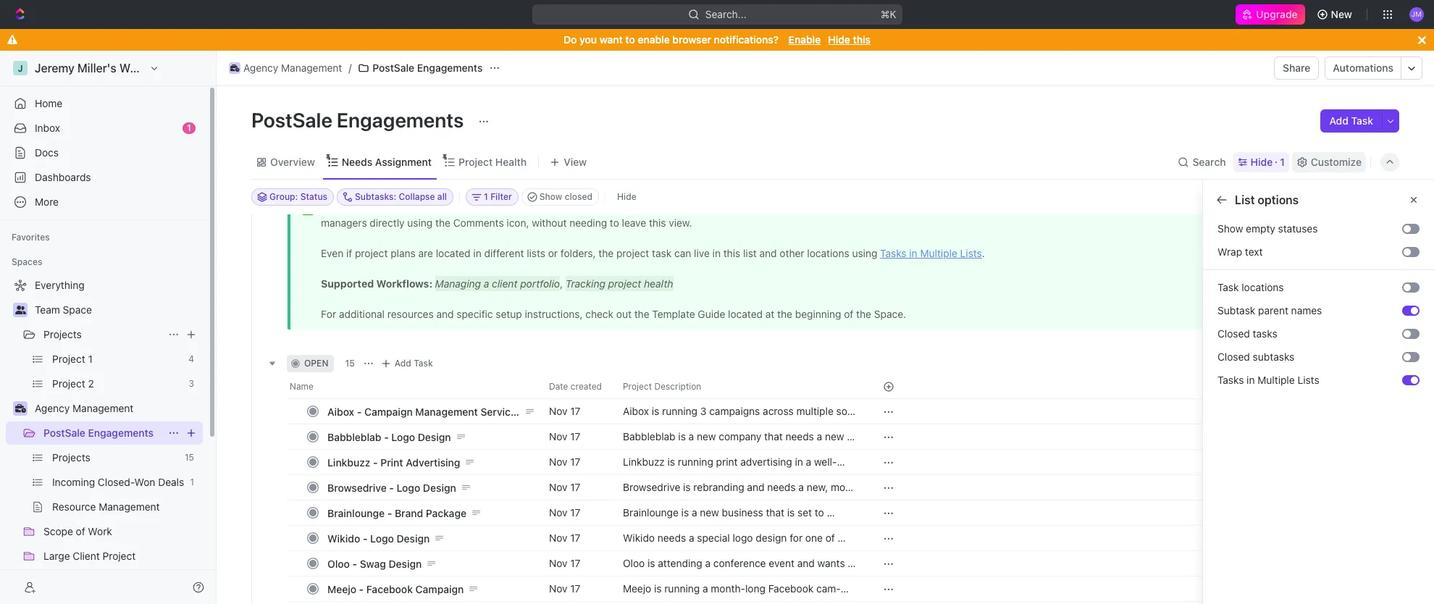 Task type: describe. For each thing, give the bounding box(es) containing it.
projects for top projects link
[[43, 328, 82, 341]]

management down incoming closed-won deals 1
[[99, 501, 160, 513]]

favorites
[[12, 232, 50, 243]]

- for linkbuzz
[[373, 456, 378, 469]]

advertising
[[406, 456, 461, 469]]

browsedrive - logo design
[[328, 482, 456, 494]]

large client project link
[[43, 545, 200, 568]]

1 vertical spatial needs assignment
[[1236, 222, 1324, 235]]

more for more
[[35, 196, 59, 208]]

resource management
[[52, 501, 160, 513]]

view button
[[545, 152, 592, 172]]

search button
[[1174, 152, 1231, 172]]

0 vertical spatial assignment
[[375, 155, 432, 168]]

incoming
[[52, 476, 95, 488]]

wikido - logo design
[[328, 532, 430, 545]]

subtask parent names
[[1218, 304, 1323, 317]]

dashboards
[[35, 171, 91, 183]]

jm button
[[1406, 3, 1429, 26]]

postsale engagements inside tree
[[43, 427, 154, 439]]

- for browsedrive
[[389, 482, 394, 494]]

user group image
[[15, 306, 26, 315]]

options inside 'button'
[[1255, 251, 1290, 264]]

wrap text button
[[1212, 241, 1403, 264]]

1 filter
[[484, 191, 512, 202]]

0 vertical spatial engagements
[[417, 62, 483, 74]]

1 vertical spatial agency management link
[[35, 397, 200, 420]]

automations button
[[1327, 57, 1402, 79]]

description
[[655, 381, 702, 392]]

do
[[564, 33, 577, 46]]

show for show closed
[[540, 191, 563, 202]]

wrap
[[1218, 246, 1243, 258]]

meejo
[[328, 583, 357, 595]]

0 vertical spatial postsale engagements
[[373, 62, 483, 74]]

- for brainlounge
[[388, 507, 392, 519]]

group:
[[270, 191, 298, 202]]

date created
[[549, 381, 602, 392]]

1 horizontal spatial status
[[1380, 357, 1406, 368]]

customize for customize list
[[1218, 194, 1277, 207]]

1 horizontal spatial campaign
[[416, 583, 464, 595]]

task locations
[[1218, 281, 1285, 293]]

design
[[756, 532, 787, 544]]

jm
[[1412, 10, 1423, 18]]

all
[[438, 191, 447, 202]]

0 horizontal spatial needs assignment
[[342, 155, 432, 168]]

project 2
[[52, 378, 94, 390]]

lists
[[1298, 374, 1320, 386]]

1 horizontal spatial postsale engagements link
[[355, 59, 487, 77]]

list inside 'button'
[[1236, 251, 1252, 264]]

more settings
[[1236, 275, 1300, 287]]

print
[[381, 456, 403, 469]]

hide for hide
[[617, 191, 637, 202]]

0 vertical spatial agency
[[244, 62, 278, 74]]

workspace
[[119, 62, 180, 75]]

1 vertical spatial add
[[395, 358, 412, 369]]

wikido for wikido - logo design
[[328, 532, 360, 545]]

1 inside incoming closed-won deals 1
[[190, 477, 194, 488]]

aibox - campaign management services
[[328, 405, 522, 418]]

more for more settings
[[1236, 275, 1260, 287]]

0 vertical spatial agency management link
[[225, 59, 346, 77]]

collapse
[[399, 191, 435, 202]]

large
[[43, 550, 70, 562]]

0 vertical spatial options
[[1259, 194, 1300, 207]]

share button
[[1275, 57, 1320, 80]]

needs inside linkbuzz is running print advertising in a well- known magazine and needs content creation.
[[724, 469, 753, 481]]

0 vertical spatial 15
[[345, 358, 355, 369]]

Search tasks... text field
[[1255, 186, 1399, 208]]

/
[[349, 62, 352, 74]]

1 list options from the top
[[1236, 194, 1300, 207]]

jeremy miller's workspace
[[35, 62, 180, 75]]

closed subtasks button
[[1212, 346, 1403, 369]]

home link
[[6, 92, 203, 115]]

- for babbleblab
[[384, 431, 389, 443]]

project 1
[[52, 353, 93, 365]]

1 vertical spatial assignment
[[1269, 222, 1324, 235]]

business time image inside agency management link
[[230, 65, 239, 72]]

team space link
[[35, 299, 200, 322]]

notifications?
[[714, 33, 779, 46]]

subtask parent names button
[[1212, 299, 1403, 323]]

list options button
[[1212, 246, 1426, 270]]

2 horizontal spatial task
[[1352, 115, 1374, 127]]

hide button
[[612, 188, 643, 206]]

of inside 'link'
[[76, 525, 85, 538]]

management left /
[[281, 62, 342, 74]]

logo for wikido
[[370, 532, 394, 545]]

jeremy
[[35, 62, 75, 75]]

more settings button
[[1212, 270, 1426, 293]]

agency inside tree
[[35, 402, 70, 415]]

4
[[189, 354, 194, 365]]

needs assignment link
[[339, 152, 432, 172]]

- for meejo
[[359, 583, 364, 595]]

babbleblab - logo design link
[[324, 427, 538, 448]]

this
[[853, 33, 871, 46]]

1 horizontal spatial add task button
[[1322, 109, 1383, 133]]

locations
[[1242, 281, 1285, 293]]

agency management inside tree
[[35, 402, 134, 415]]

wrap text
[[1218, 246, 1264, 258]]

new,
[[807, 481, 829, 493]]

scope of work
[[43, 525, 112, 538]]

view
[[564, 155, 587, 168]]

1 horizontal spatial agency management
[[244, 62, 342, 74]]

team
[[35, 304, 60, 316]]

jeremy miller's workspace, , element
[[13, 61, 28, 75]]

mod
[[831, 481, 857, 493]]

tree inside sidebar navigation
[[6, 274, 203, 604]]

name button
[[287, 375, 541, 399]]

in inside button
[[1247, 374, 1256, 386]]

subtask
[[1218, 304, 1256, 317]]

needs inside browsedrive is rebranding and needs a new, mod ern logo.
[[768, 481, 796, 493]]

docs link
[[6, 141, 203, 165]]

1 horizontal spatial add
[[1330, 115, 1349, 127]]

oloo - swag design link
[[324, 553, 538, 574]]

search...
[[706, 8, 747, 20]]

project down scope of work 'link'
[[103, 550, 136, 562]]

project for project description
[[623, 381, 652, 392]]

date created button
[[541, 375, 615, 399]]

scope of work link
[[43, 520, 200, 544]]

package
[[426, 507, 467, 519]]

statuses
[[1279, 222, 1319, 235]]

0 vertical spatial status
[[300, 191, 328, 202]]

wikido needs a special logo design for one of their sub-brands. button
[[615, 525, 866, 557]]

group: status
[[270, 191, 328, 202]]

browsedrive for browsedrive is rebranding and needs a new, mod ern logo.
[[623, 481, 681, 493]]

resource
[[52, 501, 96, 513]]

rebranding
[[694, 481, 745, 493]]

browsedrive is rebranding and needs a new, mod ern logo.
[[623, 481, 857, 507]]

closed for closed subtasks
[[1218, 351, 1251, 363]]

linkbuzz is running print advertising in a well- known magazine and needs content creation. button
[[615, 449, 866, 481]]

sub-
[[647, 545, 669, 557]]

0 vertical spatial needs
[[342, 155, 373, 168]]

0 horizontal spatial add task button
[[377, 355, 439, 373]]

their
[[623, 545, 645, 557]]

1 horizontal spatial postsale
[[251, 108, 333, 132]]

meejo - facebook campaign link
[[324, 579, 538, 600]]

browsedrive - logo design link
[[324, 477, 538, 498]]

subtasks
[[1254, 351, 1295, 363]]

advertising
[[741, 456, 793, 468]]

new button
[[1312, 3, 1362, 26]]

everything
[[35, 279, 85, 291]]

hide 1
[[1251, 155, 1286, 168]]

design for oloo - swag design
[[389, 558, 422, 570]]

resource management link
[[52, 496, 200, 519]]

customize button
[[1293, 152, 1367, 172]]

- for oloo
[[353, 558, 357, 570]]

wikido for wikido needs a special logo design for one of their sub-brands.
[[623, 532, 655, 544]]

1 vertical spatial postsale engagements
[[251, 108, 468, 132]]

enable
[[638, 33, 670, 46]]

15 inside tree
[[185, 452, 194, 463]]

browsedrive for browsedrive - logo design
[[328, 482, 387, 494]]

tasks
[[1218, 374, 1245, 386]]

linkbuzz is running print advertising in a well- known magazine and needs content creation.
[[623, 456, 837, 481]]

in inside linkbuzz is running print advertising in a well- known magazine and needs content creation.
[[795, 456, 804, 468]]



Task type: vqa. For each thing, say whether or not it's contained in the screenshot.
'Add' within the add task button
no



Task type: locate. For each thing, give the bounding box(es) containing it.
1 vertical spatial show
[[1218, 222, 1244, 235]]

- left print
[[373, 456, 378, 469]]

agency management down 2
[[35, 402, 134, 415]]

design up advertising
[[418, 431, 451, 443]]

1 horizontal spatial needs
[[724, 469, 753, 481]]

and inside linkbuzz is running print advertising in a well- known magazine and needs content creation.
[[704, 469, 722, 481]]

logo for browsedrive
[[397, 482, 421, 494]]

15 up incoming closed-won deals 1
[[185, 452, 194, 463]]

overview link
[[267, 152, 315, 172]]

brainlounge
[[328, 507, 385, 519]]

needs up the subtasks:
[[342, 155, 373, 168]]

0 vertical spatial hide
[[829, 33, 851, 46]]

engagements inside tree
[[88, 427, 154, 439]]

management down 2
[[72, 402, 134, 415]]

campaign down oloo - swag design link
[[416, 583, 464, 595]]

0 horizontal spatial agency
[[35, 402, 70, 415]]

hide for hide 1
[[1251, 155, 1274, 168]]

wikido inside wikido needs a special logo design for one of their sub-brands.
[[623, 532, 655, 544]]

1 vertical spatial more
[[1236, 275, 1260, 287]]

0 horizontal spatial postsale
[[43, 427, 85, 439]]

postsale down project 2
[[43, 427, 85, 439]]

print
[[716, 456, 738, 468]]

0 vertical spatial logo
[[392, 431, 415, 443]]

1 horizontal spatial wikido
[[623, 532, 655, 544]]

hide up customize list
[[1251, 155, 1274, 168]]

0 horizontal spatial customize
[[1218, 194, 1277, 207]]

projects up the incoming
[[52, 452, 90, 464]]

needs up sub-
[[658, 532, 686, 544]]

2
[[88, 378, 94, 390]]

1 vertical spatial options
[[1255, 251, 1290, 264]]

1 horizontal spatial assignment
[[1269, 222, 1324, 235]]

more inside more dropdown button
[[35, 196, 59, 208]]

is for running
[[668, 456, 676, 468]]

0 horizontal spatial show
[[540, 191, 563, 202]]

task down automations button on the right top
[[1352, 115, 1374, 127]]

and down print
[[704, 469, 722, 481]]

0 vertical spatial add task button
[[1322, 109, 1383, 133]]

1 inside dropdown button
[[484, 191, 488, 202]]

empty
[[1247, 222, 1276, 235]]

management up babbleblab - logo design link
[[416, 405, 478, 418]]

show inside dropdown button
[[540, 191, 563, 202]]

2 horizontal spatial postsale
[[373, 62, 415, 74]]

linkbuzz inside linkbuzz is running print advertising in a well- known magazine and needs content creation.
[[623, 456, 665, 468]]

project for project 2
[[52, 378, 85, 390]]

1 horizontal spatial and
[[747, 481, 765, 493]]

2 vertical spatial task
[[414, 358, 433, 369]]

assignment up the subtasks: collapse all
[[375, 155, 432, 168]]

show left closed
[[540, 191, 563, 202]]

is inside browsedrive is rebranding and needs a new, mod ern logo.
[[684, 481, 691, 493]]

list up statuses in the top of the page
[[1279, 194, 1299, 207]]

more down dashboards
[[35, 196, 59, 208]]

overview
[[270, 155, 315, 168]]

assignment
[[375, 155, 432, 168], [1269, 222, 1324, 235]]

0 horizontal spatial a
[[689, 532, 695, 544]]

more down wrap text
[[1236, 275, 1260, 287]]

postsale engagements link up closed-
[[43, 422, 162, 445]]

customize up search tasks... text field on the top right of the page
[[1312, 155, 1363, 168]]

logo.
[[641, 494, 664, 507]]

won
[[134, 476, 155, 488]]

logo
[[392, 431, 415, 443], [397, 482, 421, 494], [370, 532, 394, 545]]

list options inside list options 'button'
[[1236, 251, 1290, 264]]

task inside the 'task locations' button
[[1218, 281, 1240, 293]]

and
[[704, 469, 722, 481], [747, 481, 765, 493]]

a left new,
[[799, 481, 804, 493]]

a up creation.
[[806, 456, 812, 468]]

hide right closed
[[617, 191, 637, 202]]

design for browsedrive - logo design
[[423, 482, 456, 494]]

show
[[540, 191, 563, 202], [1218, 222, 1244, 235]]

list options up show empty statuses
[[1236, 194, 1300, 207]]

business time image inside tree
[[15, 404, 26, 413]]

task locations button
[[1212, 276, 1403, 299]]

miller's
[[77, 62, 117, 75]]

space
[[63, 304, 92, 316]]

projects
[[43, 328, 82, 341], [52, 452, 90, 464]]

needs inside wikido needs a special logo design for one of their sub-brands.
[[658, 532, 686, 544]]

- up swag
[[363, 532, 368, 545]]

0 horizontal spatial of
[[76, 525, 85, 538]]

closed for closed tasks
[[1218, 328, 1251, 340]]

project description
[[623, 381, 702, 392]]

campaign up 'babbleblab - logo design'
[[365, 405, 413, 418]]

postsale right /
[[373, 62, 415, 74]]

0 horizontal spatial browsedrive
[[328, 482, 387, 494]]

1 horizontal spatial of
[[826, 532, 835, 544]]

add up customize button
[[1330, 115, 1349, 127]]

needs assignment up text
[[1236, 222, 1324, 235]]

business time image
[[230, 65, 239, 72], [15, 404, 26, 413]]

wikido up "their"
[[623, 532, 655, 544]]

add task up "name" dropdown button
[[395, 358, 433, 369]]

0 horizontal spatial add task
[[395, 358, 433, 369]]

0 vertical spatial agency management
[[244, 62, 342, 74]]

and down advertising
[[747, 481, 765, 493]]

you
[[580, 33, 597, 46]]

closed-
[[98, 476, 134, 488]]

a inside wikido needs a special logo design for one of their sub-brands.
[[689, 532, 695, 544]]

is for rebranding
[[684, 481, 691, 493]]

- right 'oloo'
[[353, 558, 357, 570]]

settings
[[1262, 275, 1300, 287]]

tasks in multiple lists button
[[1212, 369, 1403, 392]]

add up "name" dropdown button
[[395, 358, 412, 369]]

project health
[[459, 155, 527, 168]]

more
[[35, 196, 59, 208], [1236, 275, 1260, 287]]

options up 'more settings'
[[1255, 251, 1290, 264]]

0 horizontal spatial agency management link
[[35, 397, 200, 420]]

- right meejo
[[359, 583, 364, 595]]

0 vertical spatial closed
[[1218, 328, 1251, 340]]

hide
[[829, 33, 851, 46], [1251, 155, 1274, 168], [617, 191, 637, 202]]

creation.
[[794, 469, 835, 481]]

logo for babbleblab
[[392, 431, 415, 443]]

0 vertical spatial task
[[1352, 115, 1374, 127]]

project for project health
[[459, 155, 493, 168]]

of right one
[[826, 532, 835, 544]]

1 vertical spatial status
[[1380, 357, 1406, 368]]

closed up tasks
[[1218, 351, 1251, 363]]

1 horizontal spatial agency management link
[[225, 59, 346, 77]]

logo up oloo - swag design
[[370, 532, 394, 545]]

1 horizontal spatial task
[[1218, 281, 1240, 293]]

show for show empty statuses
[[1218, 222, 1244, 235]]

browsedrive up logo.
[[623, 481, 681, 493]]

0 vertical spatial list options
[[1236, 194, 1300, 207]]

linkbuzz for linkbuzz is running print advertising in a well- known magazine and needs content creation.
[[623, 456, 665, 468]]

1 horizontal spatial business time image
[[230, 65, 239, 72]]

deals
[[158, 476, 184, 488]]

show up wrap at the top right of page
[[1218, 222, 1244, 235]]

project up project 2
[[52, 353, 85, 365]]

linkbuzz - print advertising
[[328, 456, 461, 469]]

options up show empty statuses
[[1259, 194, 1300, 207]]

1 vertical spatial logo
[[397, 482, 421, 494]]

aibox
[[328, 405, 354, 418]]

1 horizontal spatial show
[[1218, 222, 1244, 235]]

- right aibox
[[357, 405, 362, 418]]

linkbuzz inside linkbuzz - print advertising link
[[328, 456, 371, 469]]

sidebar navigation
[[0, 51, 220, 604]]

⌘k
[[881, 8, 897, 20]]

tree containing everything
[[6, 274, 203, 604]]

2 vertical spatial a
[[689, 532, 695, 544]]

1 vertical spatial task
[[1218, 281, 1240, 293]]

2 vertical spatial logo
[[370, 532, 394, 545]]

2 vertical spatial postsale
[[43, 427, 85, 439]]

1 horizontal spatial a
[[799, 481, 804, 493]]

j
[[18, 63, 23, 74]]

project health link
[[456, 152, 527, 172]]

one
[[806, 532, 823, 544]]

0 vertical spatial a
[[806, 456, 812, 468]]

new
[[1332, 8, 1353, 20]]

list
[[1236, 194, 1256, 207], [1279, 194, 1299, 207], [1236, 251, 1252, 264]]

2 horizontal spatial needs
[[768, 481, 796, 493]]

tree
[[6, 274, 203, 604]]

0 vertical spatial needs assignment
[[342, 155, 432, 168]]

running
[[678, 456, 714, 468]]

1 horizontal spatial needs
[[1236, 222, 1266, 235]]

0 vertical spatial is
[[668, 456, 676, 468]]

view button
[[545, 145, 592, 179]]

text
[[1246, 246, 1264, 258]]

brainlounge - brand package
[[328, 507, 467, 519]]

special
[[697, 532, 730, 544]]

2 vertical spatial hide
[[617, 191, 637, 202]]

postsale inside tree
[[43, 427, 85, 439]]

postsale up 'overview'
[[251, 108, 333, 132]]

customize for customize
[[1312, 155, 1363, 168]]

project
[[459, 155, 493, 168], [52, 353, 85, 365], [52, 378, 85, 390], [623, 381, 652, 392], [103, 550, 136, 562]]

status
[[300, 191, 328, 202], [1380, 357, 1406, 368]]

project inside dropdown button
[[623, 381, 652, 392]]

campaign
[[365, 405, 413, 418], [416, 583, 464, 595]]

1 vertical spatial add task
[[395, 358, 433, 369]]

0 vertical spatial in
[[1247, 374, 1256, 386]]

1 vertical spatial in
[[795, 456, 804, 468]]

1 horizontal spatial linkbuzz
[[623, 456, 665, 468]]

browsedrive inside browsedrive is rebranding and needs a new, mod ern logo.
[[623, 481, 681, 493]]

0 vertical spatial postsale
[[373, 62, 415, 74]]

design for wikido - logo design
[[397, 532, 430, 545]]

facebook
[[367, 583, 413, 595]]

1 vertical spatial campaign
[[416, 583, 464, 595]]

closed inside button
[[1218, 351, 1251, 363]]

needs assignment up the subtasks:
[[342, 155, 432, 168]]

- left brand
[[388, 507, 392, 519]]

closed
[[565, 191, 593, 202]]

to
[[626, 33, 635, 46]]

show inside button
[[1218, 222, 1244, 235]]

and inside browsedrive is rebranding and needs a new, mod ern logo.
[[747, 481, 765, 493]]

0 horizontal spatial is
[[668, 456, 676, 468]]

1 vertical spatial business time image
[[15, 404, 26, 413]]

incoming closed-won deals link
[[52, 471, 184, 494]]

customize
[[1312, 155, 1363, 168], [1218, 194, 1277, 207]]

0 horizontal spatial status
[[300, 191, 328, 202]]

of left work
[[76, 525, 85, 538]]

2 closed from the top
[[1218, 351, 1251, 363]]

list up empty
[[1236, 194, 1256, 207]]

task up subtask
[[1218, 281, 1240, 293]]

1 vertical spatial postsale
[[251, 108, 333, 132]]

agency management link down project 2 link at the left of the page
[[35, 397, 200, 420]]

design for babbleblab - logo design
[[418, 431, 451, 443]]

1 vertical spatial needs
[[1236, 222, 1266, 235]]

0 horizontal spatial and
[[704, 469, 722, 481]]

project left description
[[623, 381, 652, 392]]

favorites button
[[6, 229, 56, 246]]

projects down team space
[[43, 328, 82, 341]]

0 horizontal spatial hide
[[617, 191, 637, 202]]

- up print
[[384, 431, 389, 443]]

design up meejo - facebook campaign
[[389, 558, 422, 570]]

needs assignment
[[342, 155, 432, 168], [1236, 222, 1324, 235]]

2 vertical spatial engagements
[[88, 427, 154, 439]]

0 vertical spatial business time image
[[230, 65, 239, 72]]

design down brand
[[397, 532, 430, 545]]

logo up brand
[[397, 482, 421, 494]]

1 vertical spatial postsale engagements link
[[43, 422, 162, 445]]

a inside browsedrive is rebranding and needs a new, mod ern logo.
[[799, 481, 804, 493]]

0 vertical spatial add task
[[1330, 115, 1374, 127]]

2 vertical spatial postsale engagements
[[43, 427, 154, 439]]

add task button up "name" dropdown button
[[377, 355, 439, 373]]

2 horizontal spatial hide
[[1251, 155, 1274, 168]]

0 vertical spatial add
[[1330, 115, 1349, 127]]

names
[[1292, 304, 1323, 317]]

1 vertical spatial 15
[[185, 452, 194, 463]]

0 horizontal spatial add
[[395, 358, 412, 369]]

0 horizontal spatial linkbuzz
[[328, 456, 371, 469]]

date
[[549, 381, 569, 392]]

a up brands.
[[689, 532, 695, 544]]

show closed
[[540, 191, 593, 202]]

1 vertical spatial add task button
[[377, 355, 439, 373]]

closed tasks button
[[1212, 323, 1403, 346]]

customize up empty
[[1218, 194, 1277, 207]]

logo
[[733, 532, 753, 544]]

wikido
[[623, 532, 655, 544], [328, 532, 360, 545]]

- down print
[[389, 482, 394, 494]]

content
[[756, 469, 792, 481]]

a
[[806, 456, 812, 468], [799, 481, 804, 493], [689, 532, 695, 544]]

projects for bottommost projects link
[[52, 452, 90, 464]]

1 horizontal spatial hide
[[829, 33, 851, 46]]

do you want to enable browser notifications? enable hide this
[[564, 33, 871, 46]]

enable
[[789, 33, 821, 46]]

needs down print
[[724, 469, 753, 481]]

1 horizontal spatial add task
[[1330, 115, 1374, 127]]

1 horizontal spatial needs assignment
[[1236, 222, 1324, 235]]

1 vertical spatial agency
[[35, 402, 70, 415]]

design down advertising
[[423, 482, 456, 494]]

closed down subtask
[[1218, 328, 1251, 340]]

project left health
[[459, 155, 493, 168]]

agency management link
[[225, 59, 346, 77], [35, 397, 200, 420]]

closed inside button
[[1218, 328, 1251, 340]]

of inside wikido needs a special logo design for one of their sub-brands.
[[826, 532, 835, 544]]

add task button up customize button
[[1322, 109, 1383, 133]]

linkbuzz up the known
[[623, 456, 665, 468]]

0 vertical spatial projects link
[[43, 323, 162, 346]]

babbleblab - logo design
[[328, 431, 451, 443]]

list options up 'more settings'
[[1236, 251, 1290, 264]]

-
[[357, 405, 362, 418], [384, 431, 389, 443], [373, 456, 378, 469], [389, 482, 394, 494], [388, 507, 392, 519], [363, 532, 368, 545], [353, 558, 357, 570], [359, 583, 364, 595]]

projects link up closed-
[[52, 446, 179, 470]]

is down running
[[684, 481, 691, 493]]

spaces
[[12, 257, 42, 267]]

1 vertical spatial projects link
[[52, 446, 179, 470]]

0 horizontal spatial assignment
[[375, 155, 432, 168]]

logo up linkbuzz - print advertising
[[392, 431, 415, 443]]

group
[[1236, 357, 1265, 369]]

1 vertical spatial a
[[799, 481, 804, 493]]

postsale engagements link right /
[[355, 59, 487, 77]]

0 horizontal spatial task
[[414, 358, 433, 369]]

browsedrive is rebranding and needs a new, mod ern logo. button
[[615, 475, 866, 507]]

0 horizontal spatial 15
[[185, 452, 194, 463]]

0 vertical spatial campaign
[[365, 405, 413, 418]]

browsedrive up "brainlounge"
[[328, 482, 387, 494]]

projects link down team space link
[[43, 323, 162, 346]]

is inside linkbuzz is running print advertising in a well- known magazine and needs content creation.
[[668, 456, 676, 468]]

1 horizontal spatial in
[[1247, 374, 1256, 386]]

subtasks: collapse all
[[355, 191, 447, 202]]

assignment up wrap text button
[[1269, 222, 1324, 235]]

task up "name" dropdown button
[[414, 358, 433, 369]]

1 closed from the top
[[1218, 328, 1251, 340]]

more inside "more settings" button
[[1236, 275, 1260, 287]]

1 vertical spatial engagements
[[337, 108, 464, 132]]

hide inside "button"
[[617, 191, 637, 202]]

1 vertical spatial hide
[[1251, 155, 1274, 168]]

agency
[[244, 62, 278, 74], [35, 402, 70, 415]]

agency management link left /
[[225, 59, 346, 77]]

add task up customize button
[[1330, 115, 1374, 127]]

1 filter button
[[466, 188, 519, 206]]

share
[[1284, 62, 1311, 74]]

inbox
[[35, 122, 60, 134]]

in up creation.
[[795, 456, 804, 468]]

a inside linkbuzz is running print advertising in a well- known magazine and needs content creation.
[[806, 456, 812, 468]]

15 right open
[[345, 358, 355, 369]]

dashboards link
[[6, 166, 203, 189]]

1 horizontal spatial 15
[[345, 358, 355, 369]]

wikido up 'oloo'
[[328, 532, 360, 545]]

linkbuzz - print advertising link
[[324, 452, 538, 473]]

- for wikido
[[363, 532, 368, 545]]

is up magazine
[[668, 456, 676, 468]]

1 horizontal spatial agency
[[244, 62, 278, 74]]

everything link
[[6, 274, 200, 297]]

list up task locations
[[1236, 251, 1252, 264]]

list options
[[1236, 194, 1300, 207], [1236, 251, 1290, 264]]

linkbuzz down babbleblab
[[328, 456, 371, 469]]

1 vertical spatial agency management
[[35, 402, 134, 415]]

project left 2
[[52, 378, 85, 390]]

1 vertical spatial is
[[684, 481, 691, 493]]

wikido - logo design link
[[324, 528, 538, 549]]

needs down advertising
[[768, 481, 796, 493]]

brands.
[[669, 545, 705, 557]]

add
[[1330, 115, 1349, 127], [395, 358, 412, 369]]

project for project 1
[[52, 353, 85, 365]]

2 list options from the top
[[1236, 251, 1290, 264]]

1 vertical spatial customize
[[1218, 194, 1277, 207]]

customize inside button
[[1312, 155, 1363, 168]]

in down group
[[1247, 374, 1256, 386]]

0 horizontal spatial campaign
[[365, 405, 413, 418]]

name
[[290, 381, 314, 392]]

- for aibox
[[357, 405, 362, 418]]

agency management left /
[[244, 62, 342, 74]]

1 vertical spatial list options
[[1236, 251, 1290, 264]]

swag
[[360, 558, 386, 570]]

linkbuzz for linkbuzz - print advertising
[[328, 456, 371, 469]]

hide left this
[[829, 33, 851, 46]]

needs up text
[[1236, 222, 1266, 235]]

1 horizontal spatial more
[[1236, 275, 1260, 287]]



